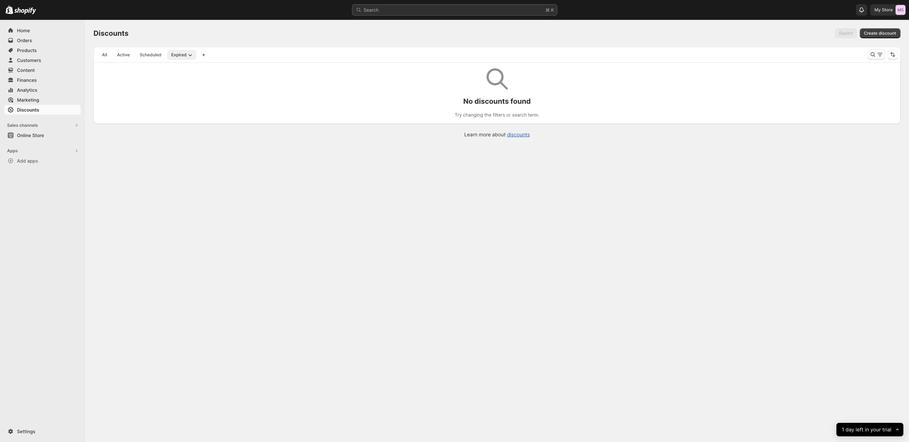 Task type: locate. For each thing, give the bounding box(es) containing it.
discount
[[879, 30, 897, 36]]

online store button
[[0, 130, 85, 140]]

scheduled
[[140, 52, 161, 57]]

tab list
[[96, 50, 198, 60]]

customers link
[[4, 55, 81, 65]]

0 vertical spatial store
[[882, 7, 893, 12]]

discounts up the the
[[475, 97, 509, 106]]

online
[[17, 132, 31, 138]]

discounts
[[94, 29, 129, 38], [17, 107, 39, 113]]

add apps
[[17, 158, 38, 164]]

1 vertical spatial discounts
[[507, 131, 530, 137]]

online store
[[17, 132, 44, 138]]

search
[[512, 112, 527, 118]]

active link
[[113, 50, 134, 60]]

1 day left in your trial button
[[837, 423, 904, 436]]

store right my
[[882, 7, 893, 12]]

content link
[[4, 65, 81, 75]]

no discounts found
[[463, 97, 531, 106]]

changing
[[463, 112, 483, 118]]

orders link
[[4, 35, 81, 45]]

channels
[[19, 123, 38, 128]]

home link
[[4, 26, 81, 35]]

learn more about discounts
[[464, 131, 530, 137]]

store
[[882, 7, 893, 12], [32, 132, 44, 138]]

settings
[[17, 429, 35, 434]]

0 horizontal spatial discounts
[[17, 107, 39, 113]]

1 horizontal spatial discounts
[[94, 29, 129, 38]]

1 horizontal spatial store
[[882, 7, 893, 12]]

discounts right about
[[507, 131, 530, 137]]

found
[[511, 97, 531, 106]]

sales
[[7, 123, 18, 128]]

export
[[839, 30, 853, 36]]

day
[[846, 426, 854, 433]]

store for online store
[[32, 132, 44, 138]]

finances
[[17, 77, 37, 83]]

1 vertical spatial store
[[32, 132, 44, 138]]

active
[[117, 52, 130, 57]]

trial
[[883, 426, 892, 433]]

store down sales channels 'button'
[[32, 132, 44, 138]]

orders
[[17, 38, 32, 43]]

marketing link
[[4, 95, 81, 105]]

discounts up all at left top
[[94, 29, 129, 38]]

0 horizontal spatial store
[[32, 132, 44, 138]]

discounts link
[[507, 131, 530, 137]]

filters
[[493, 112, 505, 118]]

1 day left in your trial
[[842, 426, 892, 433]]

discounts down marketing
[[17, 107, 39, 113]]

⌘ k
[[546, 7, 554, 13]]

analytics
[[17, 87, 37, 93]]

scheduled link
[[136, 50, 166, 60]]

export button
[[835, 28, 857, 38]]

in
[[865, 426, 869, 433]]

online store link
[[4, 130, 81, 140]]

store for my store
[[882, 7, 893, 12]]

0 vertical spatial discounts
[[94, 29, 129, 38]]

store inside button
[[32, 132, 44, 138]]

discounts
[[475, 97, 509, 106], [507, 131, 530, 137]]

try
[[455, 112, 462, 118]]

create discount
[[864, 30, 897, 36]]

try changing the filters or search term.
[[455, 112, 539, 118]]



Task type: describe. For each thing, give the bounding box(es) containing it.
⌘
[[546, 7, 550, 13]]

expired button
[[167, 50, 197, 60]]

settings link
[[4, 426, 81, 436]]

k
[[551, 7, 554, 13]]

my store image
[[896, 5, 906, 15]]

apps
[[27, 158, 38, 164]]

create
[[864, 30, 878, 36]]

1
[[842, 426, 844, 433]]

or
[[506, 112, 511, 118]]

content
[[17, 67, 35, 73]]

tab list containing all
[[96, 50, 198, 60]]

0 vertical spatial discounts
[[475, 97, 509, 106]]

discounts link
[[4, 105, 81, 115]]

expired
[[171, 52, 187, 57]]

about
[[492, 131, 506, 137]]

shopify image
[[14, 7, 36, 14]]

term.
[[528, 112, 539, 118]]

no
[[463, 97, 473, 106]]

home
[[17, 28, 30, 33]]

apps
[[7, 148, 18, 153]]

left
[[856, 426, 864, 433]]

products
[[17, 47, 37, 53]]

sales channels button
[[4, 120, 81, 130]]

marketing
[[17, 97, 39, 103]]

apps button
[[4, 146, 81, 156]]

finances link
[[4, 75, 81, 85]]

sales channels
[[7, 123, 38, 128]]

analytics link
[[4, 85, 81, 95]]

my store
[[875, 7, 893, 12]]

add apps button
[[4, 156, 81, 166]]

empty search results image
[[487, 68, 508, 90]]

my
[[875, 7, 881, 12]]

shopify image
[[6, 6, 13, 14]]

the
[[484, 112, 492, 118]]

customers
[[17, 57, 41, 63]]

learn
[[464, 131, 478, 137]]

all link
[[98, 50, 111, 60]]

all
[[102, 52, 107, 57]]

add
[[17, 158, 26, 164]]

search
[[364, 7, 379, 13]]

1 vertical spatial discounts
[[17, 107, 39, 113]]

create discount button
[[860, 28, 901, 38]]

products link
[[4, 45, 81, 55]]

more
[[479, 131, 491, 137]]

your
[[871, 426, 881, 433]]



Task type: vqa. For each thing, say whether or not it's contained in the screenshot.
term.
yes



